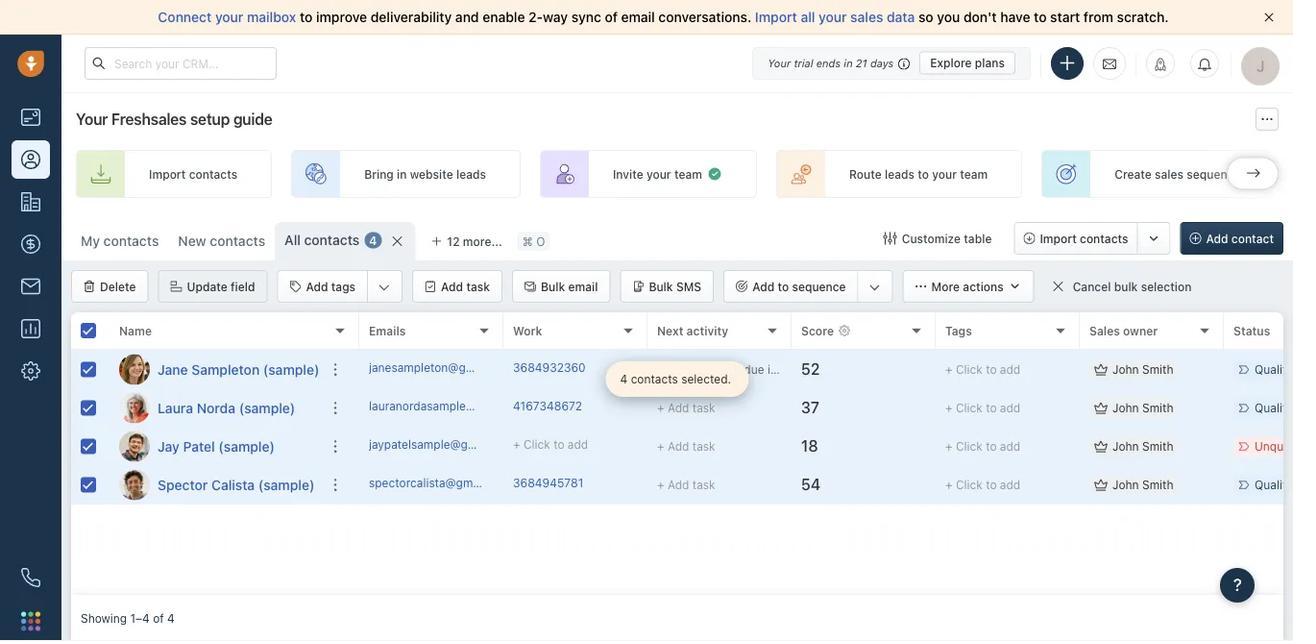 Task type: locate. For each thing, give the bounding box(es) containing it.
scratch.
[[1117, 9, 1169, 25]]

press space to deselect this row. row containing 37
[[359, 389, 1294, 428]]

email inside button
[[569, 280, 598, 293]]

4 john smith from the top
[[1113, 478, 1174, 492]]

+ click to add for 54
[[946, 478, 1021, 492]]

status
[[1234, 324, 1271, 337]]

1 horizontal spatial bulk
[[649, 280, 673, 293]]

3 smith from the top
[[1143, 440, 1174, 453]]

spector
[[158, 477, 208, 493]]

(sample) inside the jay patel (sample) link
[[219, 438, 275, 454]]

press space to deselect this row. row down 18
[[359, 466, 1294, 505]]

sales owner
[[1090, 324, 1158, 337]]

0 horizontal spatial angle down image
[[379, 278, 390, 297]]

1 horizontal spatial import contacts
[[1040, 232, 1129, 245]]

press space to deselect this row. row up 18
[[359, 389, 1294, 428]]

2 row group from the left
[[359, 351, 1294, 505]]

press space to deselect this row. row down score
[[359, 351, 1294, 389]]

import contacts inside button
[[1040, 232, 1129, 245]]

1 bulk from the left
[[541, 280, 565, 293]]

contacts right the all
[[304, 232, 360, 248]]

Search your CRM... text field
[[85, 47, 277, 80]]

smith
[[1143, 363, 1174, 376], [1143, 401, 1174, 415], [1143, 440, 1174, 453], [1143, 478, 1174, 492]]

work
[[513, 324, 543, 337]]

data
[[887, 9, 915, 25]]

sales
[[851, 9, 884, 25], [1155, 167, 1184, 181]]

j image for jane sampleton (sample)
[[119, 354, 150, 385]]

press space to deselect this row. row up 54
[[359, 428, 1294, 466]]

0 horizontal spatial in
[[397, 167, 407, 181]]

row group containing 52
[[359, 351, 1294, 505]]

2 vertical spatial import
[[1040, 232, 1077, 245]]

phone element
[[12, 558, 50, 597]]

press space to deselect this row. row containing spector calista (sample)
[[71, 466, 359, 505]]

angle down image inside add to sequence group
[[869, 278, 881, 297]]

sync
[[572, 9, 601, 25]]

bulk inside button
[[541, 280, 565, 293]]

0 vertical spatial + add task
[[657, 401, 716, 415]]

(sample) right "calista"
[[258, 477, 315, 493]]

0 vertical spatial email
[[621, 9, 655, 25]]

add
[[1207, 232, 1229, 245], [306, 280, 328, 293], [441, 280, 463, 293], [753, 280, 775, 293], [668, 401, 690, 415], [668, 440, 690, 453], [668, 478, 690, 492]]

4 right 3684932360 link
[[620, 372, 628, 386]]

team up table in the right top of the page
[[960, 167, 988, 181]]

0 vertical spatial sequence
[[1187, 167, 1241, 181]]

task
[[467, 280, 490, 293], [693, 401, 716, 415], [693, 440, 716, 453], [693, 478, 716, 492]]

contacts down "setup"
[[189, 167, 238, 181]]

sequence up add contact button
[[1187, 167, 1241, 181]]

1 horizontal spatial sales
[[1155, 167, 1184, 181]]

sales left data
[[851, 9, 884, 25]]

add for 18
[[1000, 440, 1021, 453]]

jay patel (sample) link
[[158, 437, 275, 456]]

2 bulk from the left
[[649, 280, 673, 293]]

1 smith from the top
[[1143, 363, 1174, 376]]

press space to deselect this row. row up jay patel (sample)
[[71, 389, 359, 428]]

john for 52
[[1113, 363, 1140, 376]]

of right 1–4
[[153, 611, 164, 625]]

customize
[[902, 232, 961, 245]]

add
[[1000, 363, 1021, 376], [1000, 401, 1021, 415], [568, 438, 588, 451], [1000, 440, 1021, 453], [1000, 478, 1021, 492]]

1 vertical spatial j image
[[119, 431, 150, 462]]

1 vertical spatial your
[[76, 110, 108, 128]]

add tags group
[[277, 270, 403, 303]]

0 vertical spatial import
[[755, 9, 798, 25]]

2 horizontal spatial import
[[1040, 232, 1077, 245]]

angle down image right tags
[[379, 278, 390, 297]]

customize table button
[[871, 222, 1005, 255]]

(sample) inside laura norda (sample) link
[[239, 400, 295, 416]]

don't
[[964, 9, 997, 25]]

1 john smith from the top
[[1113, 363, 1174, 376]]

1 vertical spatial import
[[149, 167, 186, 181]]

3 john from the top
[[1113, 440, 1140, 453]]

qualifie down status
[[1255, 363, 1294, 376]]

1 horizontal spatial of
[[605, 9, 618, 25]]

+ add task for 37
[[657, 401, 716, 415]]

freshsales
[[111, 110, 187, 128]]

2 qualifie from the top
[[1255, 401, 1294, 415]]

press space to deselect this row. row containing 18
[[359, 428, 1294, 466]]

bring
[[364, 167, 394, 181]]

bulk left "sms"
[[649, 280, 673, 293]]

4 right all contacts link on the top left of the page
[[369, 233, 377, 247]]

leads right website
[[456, 167, 486, 181]]

j image
[[119, 354, 150, 385], [119, 431, 150, 462]]

1 horizontal spatial team
[[960, 167, 988, 181]]

angle down image
[[379, 278, 390, 297], [869, 278, 881, 297]]

your
[[768, 57, 791, 69], [76, 110, 108, 128]]

bulk for bulk sms
[[649, 280, 673, 293]]

1 leads from the left
[[456, 167, 486, 181]]

add contact button
[[1181, 222, 1284, 255]]

connect your mailbox to improve deliverability and enable 2-way sync of email conversations. import all your sales data so you don't have to start from scratch.
[[158, 9, 1169, 25]]

0 vertical spatial sales
[[851, 9, 884, 25]]

your inside invite your team link
[[647, 167, 672, 181]]

0 vertical spatial your
[[768, 57, 791, 69]]

spectorcalista@gmail.com
[[369, 476, 512, 490]]

press space to deselect this row. row containing 54
[[359, 466, 1294, 505]]

1 horizontal spatial sequence
[[1187, 167, 1241, 181]]

1 horizontal spatial your
[[768, 57, 791, 69]]

bulk for bulk email
[[541, 280, 565, 293]]

sequence up score
[[792, 280, 846, 293]]

team right invite
[[675, 167, 703, 181]]

1 vertical spatial sequence
[[792, 280, 846, 293]]

2 vertical spatial qualifie
[[1255, 478, 1294, 492]]

(sample) inside "spector calista (sample)" 'link'
[[258, 477, 315, 493]]

container_wx8msf4aqz5i3rn1 image inside invite your team link
[[707, 166, 723, 182]]

import inside import contacts link
[[149, 167, 186, 181]]

sequence inside add to sequence button
[[792, 280, 846, 293]]

⌘
[[523, 234, 533, 248]]

your left "freshsales"
[[76, 110, 108, 128]]

bulk inside button
[[649, 280, 673, 293]]

import for import contacts button in the right of the page
[[1040, 232, 1077, 245]]

press space to deselect this row. row down the jay patel (sample) link
[[71, 466, 359, 505]]

in right bring
[[397, 167, 407, 181]]

smith for 52
[[1143, 363, 1174, 376]]

3 + add task from the top
[[657, 478, 716, 492]]

1 vertical spatial of
[[153, 611, 164, 625]]

0 vertical spatial 4
[[369, 233, 377, 247]]

+ click to add for 52
[[946, 363, 1021, 376]]

you
[[937, 9, 960, 25]]

0 horizontal spatial sequence
[[792, 280, 846, 293]]

3 qualifie from the top
[[1255, 478, 1294, 492]]

(sample) inside jane sampleton (sample) link
[[263, 361, 320, 377]]

my contacts
[[81, 233, 159, 249]]

route leads to your team link
[[777, 150, 1023, 198]]

sequence
[[1187, 167, 1241, 181], [792, 280, 846, 293]]

1 vertical spatial + add task
[[657, 440, 716, 453]]

52
[[802, 360, 820, 378]]

j image for jay patel (sample)
[[119, 431, 150, 462]]

route
[[850, 167, 882, 181]]

3684932360 link
[[513, 359, 586, 380]]

leads right route in the top right of the page
[[885, 167, 915, 181]]

my
[[81, 233, 100, 249]]

sequence inside create sales sequence 'link'
[[1187, 167, 1241, 181]]

0 vertical spatial qualifie
[[1255, 363, 1294, 376]]

john smith
[[1113, 363, 1174, 376], [1113, 401, 1174, 415], [1113, 440, 1174, 453], [1113, 478, 1174, 492]]

ends
[[817, 57, 841, 69]]

click for 54
[[956, 478, 983, 492]]

1 john from the top
[[1113, 363, 1140, 376]]

1 horizontal spatial in
[[844, 57, 853, 69]]

contacts inside import contacts button
[[1080, 232, 1129, 245]]

1 vertical spatial import contacts
[[1040, 232, 1129, 245]]

task for 54
[[693, 478, 716, 492]]

1 vertical spatial qualifie
[[1255, 401, 1294, 415]]

(sample)
[[263, 361, 320, 377], [239, 400, 295, 416], [219, 438, 275, 454], [258, 477, 315, 493]]

(sample) down jane sampleton (sample) link
[[239, 400, 295, 416]]

3684932360
[[513, 361, 586, 374]]

j image left jay
[[119, 431, 150, 462]]

of right the sync
[[605, 9, 618, 25]]

your for your trial ends in 21 days
[[768, 57, 791, 69]]

bulk sms
[[649, 280, 702, 293]]

add for 37
[[1000, 401, 1021, 415]]

54
[[802, 475, 821, 494]]

(sample) for laura norda (sample)
[[239, 400, 295, 416]]

new
[[178, 233, 206, 249]]

sequence for add to sequence
[[792, 280, 846, 293]]

1 row group from the left
[[71, 351, 359, 505]]

4
[[369, 233, 377, 247], [620, 372, 628, 386], [167, 611, 175, 625]]

press space to deselect this row. row up norda
[[71, 351, 359, 389]]

import contacts up cancel
[[1040, 232, 1129, 245]]

grid
[[71, 312, 1294, 595]]

invite your team link
[[540, 150, 757, 198]]

0 vertical spatial of
[[605, 9, 618, 25]]

1 j image from the top
[[119, 354, 150, 385]]

spector calista (sample) link
[[158, 475, 315, 494]]

container_wx8msf4aqz5i3rn1 image
[[707, 166, 723, 182], [884, 232, 897, 245], [1052, 280, 1066, 293], [657, 363, 671, 376], [1095, 363, 1108, 376], [1095, 440, 1108, 453], [1095, 478, 1108, 492]]

4 john from the top
[[1113, 478, 1140, 492]]

task for 18
[[693, 440, 716, 453]]

angle down image for add tags
[[379, 278, 390, 297]]

import contacts for import contacts button in the right of the page
[[1040, 232, 1129, 245]]

import
[[755, 9, 798, 25], [149, 167, 186, 181], [1040, 232, 1077, 245]]

0 horizontal spatial leads
[[456, 167, 486, 181]]

1 + click to add from the top
[[946, 363, 1021, 376]]

(sample) right sampleton
[[263, 361, 320, 377]]

0 horizontal spatial import contacts
[[149, 167, 238, 181]]

in left 21
[[844, 57, 853, 69]]

bulk sms button
[[620, 270, 714, 303]]

1 vertical spatial email
[[569, 280, 598, 293]]

2 smith from the top
[[1143, 401, 1174, 415]]

+ click to add for 18
[[946, 440, 1021, 453]]

1 qualifie from the top
[[1255, 363, 1294, 376]]

your left mailbox
[[215, 9, 244, 25]]

press space to deselect this row. row down norda
[[71, 428, 359, 466]]

import inside import contacts button
[[1040, 232, 1077, 245]]

0 horizontal spatial bulk
[[541, 280, 565, 293]]

1 horizontal spatial angle down image
[[869, 278, 881, 297]]

2 john from the top
[[1113, 401, 1140, 415]]

+ click to add
[[946, 363, 1021, 376], [946, 401, 1021, 415], [946, 440, 1021, 453], [946, 478, 1021, 492]]

l image
[[119, 393, 150, 423]]

sales right create
[[1155, 167, 1184, 181]]

12
[[447, 235, 460, 248]]

activity
[[687, 324, 729, 337]]

add for 54
[[1000, 478, 1021, 492]]

smith for 37
[[1143, 401, 1174, 415]]

team
[[675, 167, 703, 181], [960, 167, 988, 181]]

calista
[[211, 477, 255, 493]]

task inside button
[[467, 280, 490, 293]]

1 angle down image from the left
[[379, 278, 390, 297]]

4 + click to add from the top
[[946, 478, 1021, 492]]

norda
[[197, 400, 236, 416]]

(sample) for jane sampleton (sample)
[[263, 361, 320, 377]]

jane
[[158, 361, 188, 377]]

update field button
[[158, 270, 268, 303]]

to
[[300, 9, 313, 25], [1034, 9, 1047, 25], [918, 167, 929, 181], [778, 280, 789, 293], [986, 363, 997, 376], [986, 401, 997, 415], [554, 438, 565, 451], [986, 440, 997, 453], [986, 478, 997, 492]]

4 right 1–4
[[167, 611, 175, 625]]

0 horizontal spatial sales
[[851, 9, 884, 25]]

2 john smith from the top
[[1113, 401, 1174, 415]]

3 + click to add from the top
[[946, 440, 1021, 453]]

bulk down o
[[541, 280, 565, 293]]

sequence for create sales sequence
[[1187, 167, 1241, 181]]

4 inside all contacts 4
[[369, 233, 377, 247]]

jay
[[158, 438, 180, 454]]

import down 'your freshsales setup guide'
[[149, 167, 186, 181]]

2 angle down image from the left
[[869, 278, 881, 297]]

more...
[[463, 235, 502, 248]]

3684945781 link
[[513, 475, 584, 495]]

bulk email button
[[512, 270, 611, 303]]

john smith for 52
[[1113, 363, 1174, 376]]

+ add task
[[657, 401, 716, 415], [657, 440, 716, 453], [657, 478, 716, 492]]

row group
[[71, 351, 359, 505], [359, 351, 1294, 505]]

import contacts group
[[1014, 222, 1171, 255]]

john smith for 54
[[1113, 478, 1174, 492]]

1 horizontal spatial 4
[[369, 233, 377, 247]]

your for your freshsales setup guide
[[76, 110, 108, 128]]

2 vertical spatial + add task
[[657, 478, 716, 492]]

0 horizontal spatial email
[[569, 280, 598, 293]]

name row
[[71, 312, 359, 351]]

3 john smith from the top
[[1113, 440, 1174, 453]]

cancel
[[1073, 280, 1111, 293]]

your right invite
[[647, 167, 672, 181]]

0 vertical spatial j image
[[119, 354, 150, 385]]

add to sequence
[[753, 280, 846, 293]]

your up customize table
[[932, 167, 957, 181]]

0 horizontal spatial 4
[[167, 611, 175, 625]]

0 horizontal spatial your
[[76, 110, 108, 128]]

0 horizontal spatial team
[[675, 167, 703, 181]]

smith for 18
[[1143, 440, 1174, 453]]

import left all
[[755, 9, 798, 25]]

sales inside create sales sequence 'link'
[[1155, 167, 1184, 181]]

1 vertical spatial sales
[[1155, 167, 1184, 181]]

qualifie up the unquali on the right
[[1255, 401, 1294, 415]]

2 + click to add from the top
[[946, 401, 1021, 415]]

(sample) up spector calista (sample)
[[219, 438, 275, 454]]

of
[[605, 9, 618, 25], [153, 611, 164, 625]]

1 vertical spatial 4
[[620, 372, 628, 386]]

⌘ o
[[523, 234, 545, 248]]

showing 1–4 of 4
[[81, 611, 175, 625]]

import contacts
[[149, 167, 238, 181], [1040, 232, 1129, 245]]

0 vertical spatial import contacts
[[149, 167, 238, 181]]

angle down image inside add tags "group"
[[379, 278, 390, 297]]

deliverability
[[371, 9, 452, 25]]

2 j image from the top
[[119, 431, 150, 462]]

angle down image left more
[[869, 278, 881, 297]]

press space to deselect this row. row
[[71, 351, 359, 389], [359, 351, 1294, 389], [71, 389, 359, 428], [359, 389, 1294, 428], [71, 428, 359, 466], [359, 428, 1294, 466], [71, 466, 359, 505], [359, 466, 1294, 505]]

sales
[[1090, 324, 1120, 337]]

from
[[1084, 9, 1114, 25]]

new contacts button
[[169, 222, 275, 260], [178, 233, 265, 249]]

add contact
[[1207, 232, 1274, 245]]

2 + add task from the top
[[657, 440, 716, 453]]

1 horizontal spatial email
[[621, 9, 655, 25]]

0 horizontal spatial import
[[149, 167, 186, 181]]

4 smith from the top
[[1143, 478, 1174, 492]]

1 horizontal spatial leads
[[885, 167, 915, 181]]

j image left jane
[[119, 354, 150, 385]]

your left trial
[[768, 57, 791, 69]]

1 horizontal spatial import
[[755, 9, 798, 25]]

qualifie down the unquali on the right
[[1255, 478, 1294, 492]]

import up cancel
[[1040, 232, 1077, 245]]

1 + add task from the top
[[657, 401, 716, 415]]

john
[[1113, 363, 1140, 376], [1113, 401, 1140, 415], [1113, 440, 1140, 453], [1113, 478, 1140, 492]]

jay patel (sample)
[[158, 438, 275, 454]]

contacts up cancel
[[1080, 232, 1129, 245]]

more
[[932, 280, 960, 293]]

import contacts down "setup"
[[149, 167, 238, 181]]



Task type: describe. For each thing, give the bounding box(es) containing it.
freshworks switcher image
[[21, 612, 40, 631]]

route leads to your team
[[850, 167, 988, 181]]

click for 18
[[956, 440, 983, 453]]

add tags
[[306, 280, 356, 293]]

john for 54
[[1113, 478, 1140, 492]]

unquali
[[1255, 440, 1294, 453]]

new contacts
[[178, 233, 265, 249]]

press space to deselect this row. row containing laura norda (sample)
[[71, 389, 359, 428]]

all
[[801, 9, 815, 25]]

jaypatelsample@gmail.com + click to add
[[369, 438, 588, 451]]

janesampleton@gmail.com
[[369, 361, 515, 374]]

2 vertical spatial 4
[[167, 611, 175, 625]]

task for 37
[[693, 401, 716, 415]]

all contacts link
[[285, 231, 360, 250]]

table
[[964, 232, 992, 245]]

invite
[[613, 167, 644, 181]]

+ click to add for 37
[[946, 401, 1021, 415]]

container_wx8msf4aqz5i3rn1 image inside customize table button
[[884, 232, 897, 245]]

days
[[871, 57, 894, 69]]

start
[[1051, 9, 1081, 25]]

connect
[[158, 9, 212, 25]]

trial
[[794, 57, 814, 69]]

next activity
[[657, 324, 729, 337]]

add tags button
[[278, 271, 367, 302]]

lauranordasample@gmail.com link
[[369, 398, 532, 418]]

name
[[119, 324, 152, 337]]

next
[[657, 324, 684, 337]]

contacts right new
[[210, 233, 265, 249]]

selected.
[[682, 372, 731, 386]]

explore
[[931, 56, 972, 70]]

laura
[[158, 400, 193, 416]]

john for 18
[[1113, 440, 1140, 453]]

janesampleton@gmail.com 3684932360
[[369, 361, 586, 374]]

s image
[[119, 470, 150, 500]]

create
[[1115, 167, 1152, 181]]

add to sequence button
[[725, 271, 858, 302]]

plans
[[975, 56, 1005, 70]]

import contacts link
[[76, 150, 272, 198]]

janesampleton@gmail.com link
[[369, 359, 515, 380]]

1–4
[[130, 611, 150, 625]]

add to sequence group
[[724, 270, 893, 303]]

invite your team
[[613, 167, 703, 181]]

2 team from the left
[[960, 167, 988, 181]]

click for 52
[[956, 363, 983, 376]]

+ add task for 18
[[657, 440, 716, 453]]

press space to deselect this row. row containing 52
[[359, 351, 1294, 389]]

qualifie for 54
[[1255, 478, 1294, 492]]

(sample) for jay patel (sample)
[[219, 438, 275, 454]]

2 horizontal spatial 4
[[620, 372, 628, 386]]

explore plans
[[931, 56, 1005, 70]]

john smith for 18
[[1113, 440, 1174, 453]]

import for import contacts link in the left of the page
[[149, 167, 186, 181]]

4 contacts selected.
[[620, 372, 731, 386]]

your right all
[[819, 9, 847, 25]]

12 more...
[[447, 235, 502, 248]]

0 vertical spatial in
[[844, 57, 853, 69]]

1 vertical spatial in
[[397, 167, 407, 181]]

row group containing jane sampleton (sample)
[[71, 351, 359, 505]]

12 more... button
[[420, 228, 513, 255]]

import contacts button
[[1014, 222, 1138, 255]]

contacts right my
[[103, 233, 159, 249]]

connect your mailbox link
[[158, 9, 300, 25]]

jane sampleton (sample) link
[[158, 360, 320, 379]]

qualifie for 52
[[1255, 363, 1294, 376]]

1 team from the left
[[675, 167, 703, 181]]

contacts inside import contacts link
[[189, 167, 238, 181]]

way
[[543, 9, 568, 25]]

o
[[536, 234, 545, 248]]

bulk email
[[541, 280, 598, 293]]

add inside button
[[753, 280, 775, 293]]

and
[[456, 9, 479, 25]]

bring in website leads link
[[291, 150, 521, 198]]

add task
[[441, 280, 490, 293]]

your trial ends in 21 days
[[768, 57, 894, 69]]

delete button
[[71, 270, 148, 303]]

selection
[[1141, 280, 1192, 293]]

4167348672
[[513, 399, 583, 413]]

jane sampleton (sample)
[[158, 361, 320, 377]]

spectorcalista@gmail.com link
[[369, 475, 512, 495]]

guide
[[233, 110, 272, 128]]

name column header
[[110, 312, 359, 351]]

score
[[802, 324, 834, 337]]

to inside button
[[778, 280, 789, 293]]

2-
[[529, 9, 543, 25]]

2 leads from the left
[[885, 167, 915, 181]]

import contacts for import contacts link in the left of the page
[[149, 167, 238, 181]]

add task button
[[412, 270, 503, 303]]

18
[[802, 437, 819, 455]]

sampleton
[[192, 361, 260, 377]]

spector calista (sample)
[[158, 477, 315, 493]]

click for 37
[[956, 401, 983, 415]]

container_wx8msf4aqz5i3rn1 image
[[1095, 401, 1108, 415]]

angle down image for add to sequence
[[869, 278, 881, 297]]

37
[[802, 398, 820, 417]]

improve
[[316, 9, 367, 25]]

laura norda (sample) link
[[158, 398, 295, 418]]

conversations.
[[659, 9, 752, 25]]

press space to deselect this row. row containing jane sampleton (sample)
[[71, 351, 359, 389]]

+ add task for 54
[[657, 478, 716, 492]]

email image
[[1103, 56, 1117, 71]]

create sales sequence link
[[1042, 150, 1276, 198]]

website
[[410, 167, 453, 181]]

field
[[231, 280, 255, 293]]

press space to deselect this row. row containing jay patel (sample)
[[71, 428, 359, 466]]

sms
[[677, 280, 702, 293]]

john smith for 37
[[1113, 401, 1174, 415]]

jaypatelsample@gmail.com
[[369, 438, 517, 451]]

contacts down next
[[631, 372, 678, 386]]

laura norda (sample)
[[158, 400, 295, 416]]

all
[[285, 232, 301, 248]]

0 horizontal spatial of
[[153, 611, 164, 625]]

add inside "group"
[[306, 280, 328, 293]]

(sample) for spector calista (sample)
[[258, 477, 315, 493]]

mailbox
[[247, 9, 296, 25]]

john for 37
[[1113, 401, 1140, 415]]

phone image
[[21, 568, 40, 587]]

close image
[[1265, 12, 1274, 22]]

your inside route leads to your team link
[[932, 167, 957, 181]]

add for 52
[[1000, 363, 1021, 376]]

actions
[[963, 280, 1004, 293]]

update
[[187, 280, 228, 293]]

all contacts 4
[[285, 232, 377, 248]]

import all your sales data link
[[755, 9, 919, 25]]

cancel bulk selection
[[1073, 280, 1192, 293]]

qualifie for 37
[[1255, 401, 1294, 415]]

grid containing 52
[[71, 312, 1294, 595]]

smith for 54
[[1143, 478, 1174, 492]]

contact
[[1232, 232, 1274, 245]]

jaypatelsample@gmail.com link
[[369, 436, 517, 457]]

patel
[[183, 438, 215, 454]]

21
[[856, 57, 868, 69]]



Task type: vqa. For each thing, say whether or not it's contained in the screenshot.
Import contacts to the right
yes



